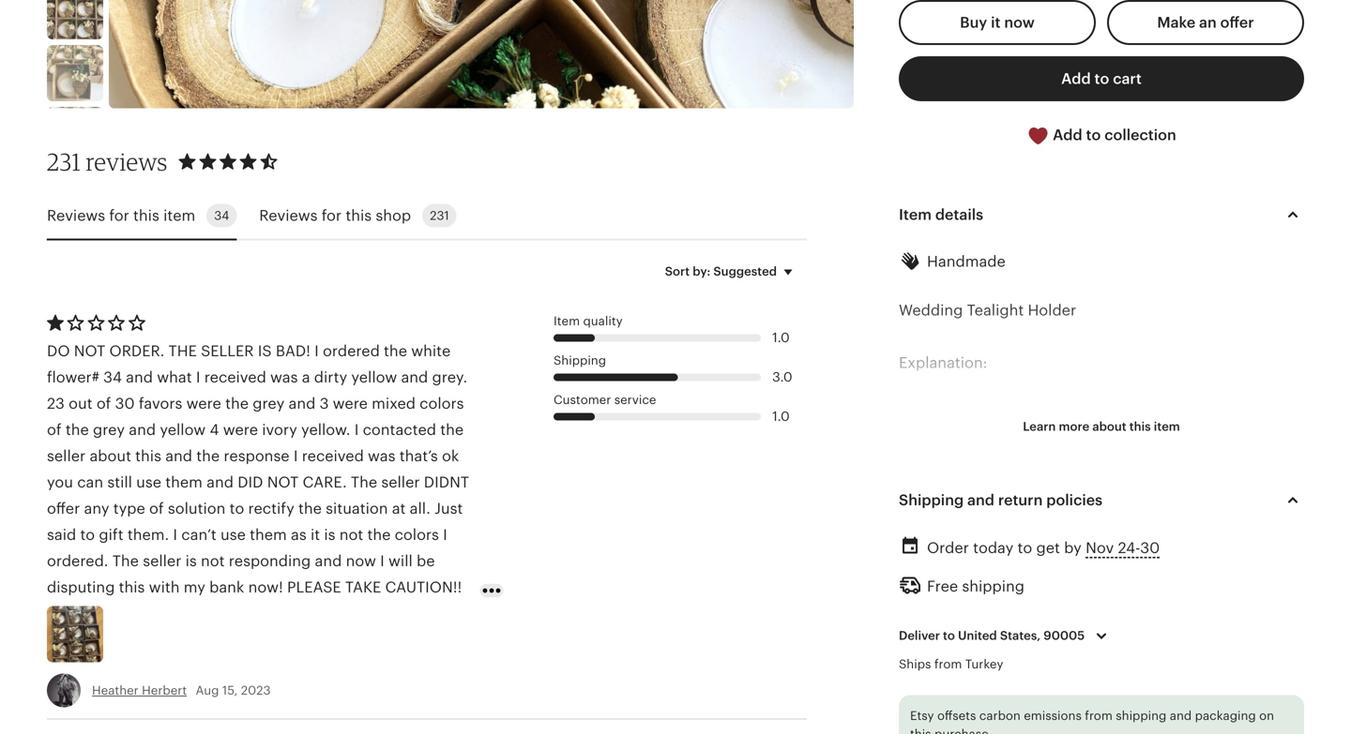 Task type: locate. For each thing, give the bounding box(es) containing it.
this down etsy
[[910, 728, 931, 735]]

choose
[[899, 512, 954, 529], [1066, 512, 1121, 529]]

choose your quantity - choose the flower color - go to the vault.
[[899, 512, 1291, 556]]

0 horizontal spatial you
[[47, 474, 73, 491]]

1 vertical spatial 1.0
[[772, 409, 790, 424]]

your up today
[[958, 512, 990, 529]]

1 horizontal spatial choose
[[1066, 512, 1121, 529]]

1 horizontal spatial item
[[899, 207, 932, 223]]

0 horizontal spatial received
[[204, 369, 266, 386]]

1 horizontal spatial yellow
[[351, 369, 397, 386]]

you right if
[[913, 670, 939, 687]]

if
[[899, 670, 909, 687]]

0 vertical spatial can
[[77, 474, 103, 491]]

of right out
[[96, 395, 111, 412]]

colors down all.
[[395, 527, 439, 544]]

make an offer
[[1157, 14, 1254, 31]]

your up that
[[998, 591, 1030, 608]]

sort by: suggested button
[[651, 252, 814, 291]]

our
[[946, 407, 973, 424]]

it inside button
[[991, 14, 1001, 31]]

add for add to cart
[[1061, 70, 1091, 87]]

30 pcs wedding wooden holder candlerustic tealight holder image 8 image
[[47, 0, 103, 39]]

1 horizontal spatial not
[[339, 527, 363, 544]]

1 vertical spatial of
[[47, 422, 62, 439]]

you can send your name and custom date via email or message so that we can create the products.
[[899, 591, 1286, 634]]

was down 'contacted'
[[368, 448, 396, 465]]

0 vertical spatial now
[[1004, 14, 1035, 31]]

0 horizontal spatial for
[[109, 207, 129, 224]]

shipping for shipping
[[554, 354, 606, 368]]

grey up ivory
[[253, 395, 285, 412]]

add inside "button"
[[1053, 126, 1083, 143]]

add inside button
[[1061, 70, 1091, 87]]

take
[[345, 579, 381, 596]]

your inside "you can send your name and custom date via email or message so that we can create the products."
[[998, 591, 1030, 608]]

add down "add to cart"
[[1053, 126, 1083, 143]]

more
[[1059, 420, 1090, 434]]

colors
[[420, 395, 464, 412], [395, 527, 439, 544]]

free
[[927, 578, 958, 595]]

solution
[[168, 500, 226, 517]]

use right still
[[136, 474, 161, 491]]

item left quality
[[554, 314, 580, 328]]

not down can't
[[201, 553, 225, 570]]

seller
[[47, 448, 86, 465], [381, 474, 420, 491], [143, 553, 181, 570]]

1 horizontal spatial now
[[1004, 14, 1035, 31]]

this
[[133, 207, 159, 224], [346, 207, 372, 224], [1130, 420, 1151, 434], [135, 448, 161, 465], [119, 579, 145, 596], [910, 728, 931, 735]]

now right buy
[[1004, 14, 1035, 31]]

from inside etsy offsets carbon emissions from shipping and packaging on this purchase.
[[1085, 709, 1113, 723]]

0 horizontal spatial about
[[90, 448, 131, 465]]

add left cart
[[1061, 70, 1091, 87]]

any inside the "if you want to make any changes to the item, please feel free to write to me."
[[1043, 670, 1068, 687]]

item down reviews
[[163, 207, 195, 224]]

do
[[47, 343, 70, 360]]

1 vertical spatial now
[[346, 553, 376, 570]]

and inside etsy offsets carbon emissions from shipping and packaging on this purchase.
[[1170, 709, 1192, 723]]

1 vertical spatial is
[[324, 527, 335, 544]]

care.
[[303, 474, 347, 491]]

and up create
[[1078, 591, 1105, 608]]

1 horizontal spatial any
[[1043, 670, 1068, 687]]

0 horizontal spatial them
[[165, 474, 203, 491]]

on
[[1259, 709, 1274, 723]]

1 vertical spatial them
[[250, 527, 287, 544]]

the left item,
[[1156, 670, 1179, 687]]

not
[[74, 343, 105, 360], [267, 474, 299, 491]]

1 vertical spatial any
[[1043, 670, 1068, 687]]

changes
[[1072, 670, 1133, 687]]

34
[[214, 209, 229, 223], [103, 369, 122, 386]]

the up the situation
[[351, 474, 377, 491]]

is up the my
[[185, 553, 197, 570]]

shipping
[[554, 354, 606, 368], [899, 492, 964, 509]]

2 1.0 from the top
[[772, 409, 790, 424]]

feel
[[1275, 670, 1301, 687]]

from right ships
[[934, 658, 962, 672]]

handmade
[[927, 253, 1006, 270]]

1 horizontal spatial about
[[1093, 420, 1127, 434]]

any right make
[[1043, 670, 1068, 687]]

for left the 'more'
[[1033, 407, 1054, 424]]

item for item quality
[[554, 314, 580, 328]]

1 horizontal spatial not
[[267, 474, 299, 491]]

item for item details
[[899, 207, 932, 223]]

to left get
[[1018, 540, 1032, 557]]

2 horizontal spatial for
[[1033, 407, 1054, 424]]

colors down grey.
[[420, 395, 464, 412]]

shipping and return policies button
[[882, 478, 1321, 523]]

2 horizontal spatial can
[[1045, 618, 1071, 634]]

yellow.
[[301, 422, 350, 439]]

90005
[[1044, 629, 1085, 643]]

to left collection
[[1086, 126, 1101, 143]]

0 vertical spatial shipping
[[962, 578, 1025, 595]]

ivory
[[262, 422, 297, 439]]

emissions
[[1024, 709, 1082, 723]]

i left will
[[380, 553, 385, 570]]

item inside dropdown button
[[899, 207, 932, 223]]

buy it now button
[[899, 0, 1096, 45]]

0 horizontal spatial -
[[1057, 512, 1062, 529]]

1.0 for customer service
[[772, 409, 790, 424]]

for
[[109, 207, 129, 224], [322, 207, 342, 224], [1033, 407, 1054, 424]]

for left shop
[[322, 207, 342, 224]]

type
[[113, 500, 145, 517]]

a
[[302, 369, 310, 386]]

1 vertical spatial the
[[112, 553, 139, 570]]

the down gift
[[112, 553, 139, 570]]

2 horizontal spatial were
[[333, 395, 368, 412]]

and up 'please'
[[315, 553, 342, 570]]

seller up with
[[143, 553, 181, 570]]

buy
[[960, 14, 987, 31]]

1 vertical spatial yellow
[[160, 422, 206, 439]]

0 horizontal spatial shipping
[[554, 354, 606, 368]]

2 reviews from the left
[[259, 207, 318, 224]]

1 horizontal spatial your
[[998, 591, 1030, 608]]

cart
[[1113, 70, 1142, 87]]

item inside learn more about this item dropdown button
[[1154, 420, 1180, 434]]

is right price
[[1018, 407, 1029, 424]]

now up take
[[346, 553, 376, 570]]

24-
[[1118, 540, 1140, 557]]

1 horizontal spatial shipping
[[899, 492, 964, 509]]

1 horizontal spatial from
[[1085, 709, 1113, 723]]

0 horizontal spatial from
[[934, 658, 962, 672]]

the up will
[[367, 527, 391, 544]]

0 vertical spatial colors
[[420, 395, 464, 412]]

note
[[899, 407, 933, 424]]

united
[[958, 629, 997, 643]]

0 horizontal spatial 30
[[115, 395, 135, 412]]

learn
[[1023, 420, 1056, 434]]

grey.
[[432, 369, 467, 386]]

30 inside do not order.  the seller is bad!  i ordered the white flower# 34 and what i received was a dirty yellow and grey. 23 out of 30 favors were the grey and 3 were mixed colors of the grey and yellow 4 were ivory yellow.  i contacted the seller about this and the response i received was that's ok you can still use them and did not care. the seller didnt offer any type of solution to rectify the situation at all.  just said to gift them. i can't use them as it is not the colors i ordered. the seller is not responding and now i will be disputing this with my bank now!   please take caution!!
[[115, 395, 135, 412]]

item left details
[[899, 207, 932, 223]]

vault.
[[926, 539, 966, 556]]

0 vertical spatial offer
[[1220, 14, 1254, 31]]

1 horizontal spatial it
[[991, 14, 1001, 31]]

reviews for reviews for this shop
[[259, 207, 318, 224]]

1 vertical spatial item
[[554, 314, 580, 328]]

choose up vault.
[[899, 512, 954, 529]]

create
[[1075, 618, 1120, 634]]

shipping for shipping and return policies
[[899, 492, 964, 509]]

231 for 231
[[430, 209, 449, 223]]

to inside choose your quantity - choose the flower color - go to the vault.
[[1276, 512, 1291, 529]]

were right 4
[[223, 422, 258, 439]]

choose down policies
[[1066, 512, 1121, 529]]

30 right learn
[[1057, 407, 1077, 424]]

this inside dropdown button
[[1130, 420, 1151, 434]]

were up 4
[[186, 395, 221, 412]]

can down 'name'
[[1045, 618, 1071, 634]]

0 vertical spatial the
[[351, 474, 377, 491]]

and
[[126, 369, 153, 386], [401, 369, 428, 386], [289, 395, 316, 412], [129, 422, 156, 439], [165, 448, 192, 465], [207, 474, 234, 491], [967, 492, 995, 509], [315, 553, 342, 570], [1078, 591, 1105, 608], [1170, 709, 1192, 723]]

order.
[[109, 343, 164, 360]]

1 vertical spatial shipping
[[899, 492, 964, 509]]

deliver
[[899, 629, 940, 643]]

1 horizontal spatial 34
[[214, 209, 229, 223]]

you up said
[[47, 474, 73, 491]]

1 vertical spatial 231
[[430, 209, 449, 223]]

0 horizontal spatial 34
[[103, 369, 122, 386]]

1 1.0 from the top
[[772, 330, 790, 345]]

the left vault.
[[899, 539, 922, 556]]

and down item,
[[1170, 709, 1192, 723]]

1 horizontal spatial item
[[1154, 420, 1180, 434]]

1 horizontal spatial can
[[929, 591, 956, 608]]

heather herbert link
[[92, 684, 187, 698]]

all.
[[410, 500, 430, 517]]

of down 23
[[47, 422, 62, 439]]

0 vertical spatial 231
[[47, 147, 81, 176]]

1 vertical spatial shipping
[[1116, 709, 1167, 723]]

1 vertical spatial not
[[201, 553, 225, 570]]

the down custom
[[1124, 618, 1148, 634]]

offer up said
[[47, 500, 80, 517]]

make
[[1157, 14, 1196, 31]]

2 horizontal spatial seller
[[381, 474, 420, 491]]

231 right shop
[[430, 209, 449, 223]]

1 vertical spatial 34
[[103, 369, 122, 386]]

and down order. in the left top of the page
[[126, 369, 153, 386]]

you
[[47, 474, 73, 491], [913, 670, 939, 687]]

offsets
[[937, 709, 976, 723]]

0 vertical spatial use
[[136, 474, 161, 491]]

0 vertical spatial item
[[899, 207, 932, 223]]

the up ok
[[440, 422, 464, 439]]

to left cart
[[1095, 70, 1109, 87]]

item right the pieces.
[[1154, 420, 1180, 434]]

1 horizontal spatial is
[[324, 527, 335, 544]]

this right the 'more'
[[1130, 420, 1151, 434]]

yellow up mixed
[[351, 369, 397, 386]]

and inside "you can send your name and custom date via email or message so that we can create the products."
[[1078, 591, 1105, 608]]

1 vertical spatial can
[[929, 591, 956, 608]]

1 horizontal spatial 231
[[430, 209, 449, 223]]

not
[[339, 527, 363, 544], [201, 553, 225, 570]]

situation
[[326, 500, 388, 517]]

1 vertical spatial colors
[[395, 527, 439, 544]]

i right what
[[196, 369, 200, 386]]

offer
[[1220, 14, 1254, 31], [47, 500, 80, 517]]

grey up still
[[93, 422, 125, 439]]

0 vertical spatial about
[[1093, 420, 1127, 434]]

your inside choose your quantity - choose the flower color - go to the vault.
[[958, 512, 990, 529]]

0 vertical spatial is
[[1018, 407, 1029, 424]]

learn more about this item
[[1023, 420, 1180, 434]]

still
[[107, 474, 132, 491]]

from down changes
[[1085, 709, 1113, 723]]

0 vertical spatial from
[[934, 658, 962, 672]]

received down yellow.
[[302, 448, 364, 465]]

the
[[351, 474, 377, 491], [112, 553, 139, 570]]

order today to get by nov 24-30
[[927, 540, 1160, 557]]

shipping up customer
[[554, 354, 606, 368]]

it right as
[[311, 527, 320, 544]]

item details
[[899, 207, 984, 223]]

were right "3"
[[333, 395, 368, 412]]

0 vertical spatial not
[[74, 343, 105, 360]]

15,
[[222, 684, 238, 698]]

1 horizontal spatial was
[[368, 448, 396, 465]]

response
[[224, 448, 290, 465]]

note : our price is for 30 pieces.
[[899, 407, 1133, 424]]

1 horizontal spatial received
[[302, 448, 364, 465]]

item details button
[[882, 192, 1321, 238]]

flower
[[1152, 512, 1197, 529]]

to right 'go'
[[1276, 512, 1291, 529]]

0 horizontal spatial the
[[112, 553, 139, 570]]

0 horizontal spatial use
[[136, 474, 161, 491]]

1 horizontal spatial offer
[[1220, 14, 1254, 31]]

1.0
[[772, 330, 790, 345], [772, 409, 790, 424]]

0 horizontal spatial now
[[346, 553, 376, 570]]

offer right an
[[1220, 14, 1254, 31]]

you
[[899, 591, 925, 608]]

0 vertical spatial yellow
[[351, 369, 397, 386]]

shipping down today
[[962, 578, 1025, 595]]

30
[[115, 395, 135, 412], [1057, 407, 1077, 424], [1140, 540, 1160, 557]]

1.0 up 3.0
[[772, 330, 790, 345]]

not up the flower#
[[74, 343, 105, 360]]

that's
[[399, 448, 438, 465]]

1 vertical spatial add
[[1053, 126, 1083, 143]]

0 horizontal spatial any
[[84, 500, 109, 517]]

1.0 down 3.0
[[772, 409, 790, 424]]

item
[[163, 207, 195, 224], [1154, 420, 1180, 434]]

0 horizontal spatial it
[[311, 527, 320, 544]]

now
[[1004, 14, 1035, 31], [346, 553, 376, 570]]

1 horizontal spatial -
[[1242, 512, 1247, 529]]

0 vertical spatial grey
[[253, 395, 285, 412]]

2 - from the left
[[1242, 512, 1247, 529]]

tab list
[[47, 193, 807, 241]]

not down the situation
[[339, 527, 363, 544]]

shipping down changes
[[1116, 709, 1167, 723]]

2 horizontal spatial is
[[1018, 407, 1029, 424]]

them up responding
[[250, 527, 287, 544]]

for for shop
[[322, 207, 342, 224]]

received down seller
[[204, 369, 266, 386]]

1 horizontal spatial reviews
[[259, 207, 318, 224]]

1 reviews from the left
[[47, 207, 105, 224]]

1 vertical spatial was
[[368, 448, 396, 465]]

1 vertical spatial not
[[267, 474, 299, 491]]

to left so
[[943, 629, 955, 643]]

and left return
[[967, 492, 995, 509]]

offer inside button
[[1220, 14, 1254, 31]]

caution!!
[[385, 579, 462, 596]]

0 horizontal spatial yellow
[[160, 422, 206, 439]]

was left a
[[270, 369, 298, 386]]

1 vertical spatial from
[[1085, 709, 1113, 723]]

shipping inside dropdown button
[[899, 492, 964, 509]]

0 vertical spatial 1.0
[[772, 330, 790, 345]]

wedding tealight holder
[[899, 302, 1076, 319]]

1 vertical spatial offer
[[47, 500, 80, 517]]

0 vertical spatial your
[[958, 512, 990, 529]]

0 vertical spatial shipping
[[554, 354, 606, 368]]

this left with
[[119, 579, 145, 596]]

and left "3"
[[289, 395, 316, 412]]

can up message
[[929, 591, 956, 608]]

2 horizontal spatial 30
[[1140, 540, 1160, 557]]

can left still
[[77, 474, 103, 491]]

the up '24-'
[[1125, 512, 1149, 529]]

can't
[[181, 527, 217, 544]]

you inside do not order.  the seller is bad!  i ordered the white flower# 34 and what i received was a dirty yellow and grey. 23 out of 30 favors were the grey and 3 were mixed colors of the grey and yellow 4 were ivory yellow.  i contacted the seller about this and the response i received was that's ok you can still use them and did not care. the seller didnt offer any type of solution to rectify the situation at all.  just said to gift them. i can't use them as it is not the colors i ordered. the seller is not responding and now i will be disputing this with my bank now!   please take caution!!
[[47, 474, 73, 491]]

use right can't
[[221, 527, 246, 544]]

ok
[[442, 448, 459, 465]]

-
[[1057, 512, 1062, 529], [1242, 512, 1247, 529]]

about up still
[[90, 448, 131, 465]]

shipping inside etsy offsets carbon emissions from shipping and packaging on this purchase.
[[1116, 709, 1167, 723]]

the inside the "if you want to make any changes to the item, please feel free to write to me."
[[1156, 670, 1179, 687]]

0 vertical spatial of
[[96, 395, 111, 412]]

seller up the at
[[381, 474, 420, 491]]

1 vertical spatial you
[[913, 670, 939, 687]]

0 horizontal spatial of
[[47, 422, 62, 439]]

is
[[1018, 407, 1029, 424], [324, 527, 335, 544], [185, 553, 197, 570]]

231
[[47, 147, 81, 176], [430, 209, 449, 223]]

0 vertical spatial was
[[270, 369, 298, 386]]

30 down flower
[[1140, 540, 1160, 557]]



Task type: vqa. For each thing, say whether or not it's contained in the screenshot.


Task type: describe. For each thing, give the bounding box(es) containing it.
231 reviews
[[47, 147, 168, 176]]

i right "bad!"
[[314, 343, 319, 360]]

i left can't
[[173, 527, 177, 544]]

at
[[392, 500, 406, 517]]

to inside "button"
[[1086, 126, 1101, 143]]

4
[[210, 422, 219, 439]]

1 choose from the left
[[899, 512, 954, 529]]

item quality
[[554, 314, 623, 328]]

the down 4
[[196, 448, 220, 465]]

with
[[149, 579, 180, 596]]

message
[[899, 618, 963, 634]]

buy it now
[[960, 14, 1035, 31]]

purchase.
[[935, 728, 992, 735]]

the down seller
[[225, 395, 249, 412]]

now inside button
[[1004, 14, 1035, 31]]

turkey
[[965, 658, 1003, 672]]

reviews for reviews for this item
[[47, 207, 105, 224]]

etsy
[[910, 709, 934, 723]]

2 choose from the left
[[1066, 512, 1121, 529]]

can inside do not order.  the seller is bad!  i ordered the white flower# 34 and what i received was a dirty yellow and grey. 23 out of 30 favors were the grey and 3 were mixed colors of the grey and yellow 4 were ivory yellow.  i contacted the seller about this and the response i received was that's ok you can still use them and did not care. the seller didnt offer any type of solution to rectify the situation at all.  just said to gift them. i can't use them as it is not the colors i ordered. the seller is not responding and now i will be disputing this with my bank now!   please take caution!!
[[77, 474, 103, 491]]

now inside do not order.  the seller is bad!  i ordered the white flower# 34 and what i received was a dirty yellow and grey. 23 out of 30 favors were the grey and 3 were mixed colors of the grey and yellow 4 were ivory yellow.  i contacted the seller about this and the response i received was that's ok you can still use them and did not care. the seller didnt offer any type of solution to rectify the situation at all.  just said to gift them. i can't use them as it is not the colors i ordered. the seller is not responding and now i will be disputing this with my bank now!   please take caution!!
[[346, 553, 376, 570]]

1 - from the left
[[1057, 512, 1062, 529]]

tab list containing reviews for this item
[[47, 193, 807, 241]]

states,
[[1000, 629, 1041, 643]]

:
[[937, 407, 942, 424]]

to left "me."
[[990, 696, 1005, 713]]

get
[[1036, 540, 1060, 557]]

item,
[[1183, 670, 1220, 687]]

3.0
[[772, 370, 793, 385]]

my
[[184, 579, 205, 596]]

details
[[935, 207, 984, 223]]

0 horizontal spatial not
[[74, 343, 105, 360]]

this down reviews
[[133, 207, 159, 224]]

add for add to collection
[[1053, 126, 1083, 143]]

add to cart
[[1061, 70, 1142, 87]]

order
[[927, 540, 969, 557]]

what
[[157, 369, 192, 386]]

2 vertical spatial can
[[1045, 618, 1071, 634]]

did
[[238, 474, 263, 491]]

0 vertical spatial item
[[163, 207, 195, 224]]

shipping and return policies
[[899, 492, 1103, 509]]

color
[[1201, 512, 1238, 529]]

make
[[1000, 670, 1039, 687]]

the left the white
[[384, 343, 407, 360]]

30 pcs wedding wooden holder candlerustic tealight holder image 10 image
[[47, 107, 103, 163]]

sort
[[665, 265, 690, 279]]

tealight
[[967, 302, 1024, 319]]

and inside shipping and return policies dropdown button
[[967, 492, 995, 509]]

wedding
[[899, 302, 963, 319]]

1 horizontal spatial them
[[250, 527, 287, 544]]

be
[[417, 553, 435, 570]]

231 for 231 reviews
[[47, 147, 81, 176]]

1 horizontal spatial seller
[[143, 553, 181, 570]]

said
[[47, 527, 76, 544]]

i down just at the left
[[443, 527, 447, 544]]

please
[[1224, 670, 1271, 687]]

custom
[[1109, 591, 1163, 608]]

deliver to united states, 90005
[[899, 629, 1085, 643]]

an
[[1199, 14, 1217, 31]]

0 horizontal spatial were
[[186, 395, 221, 412]]

via
[[1203, 591, 1224, 608]]

didnt
[[424, 474, 469, 491]]

0 vertical spatial not
[[339, 527, 363, 544]]

1 horizontal spatial use
[[221, 527, 246, 544]]

30 pcs wedding wooden holder candlerustic tealight holder image 9 image
[[47, 45, 103, 101]]

ordered
[[323, 343, 380, 360]]

them.
[[127, 527, 169, 544]]

to inside dropdown button
[[943, 629, 955, 643]]

0 horizontal spatial seller
[[47, 448, 86, 465]]

quantity
[[994, 512, 1053, 529]]

email
[[1228, 591, 1267, 608]]

will
[[389, 553, 413, 570]]

pieces.
[[1081, 407, 1133, 424]]

and left did
[[207, 474, 234, 491]]

date
[[1167, 591, 1199, 608]]

packaging
[[1195, 709, 1256, 723]]

the up as
[[298, 500, 322, 517]]

carbon
[[979, 709, 1021, 723]]

to down did
[[229, 500, 244, 517]]

and up solution
[[165, 448, 192, 465]]

to inside button
[[1095, 70, 1109, 87]]

34 inside do not order.  the seller is bad!  i ordered the white flower# 34 and what i received was a dirty yellow and grey. 23 out of 30 favors were the grey and 3 were mixed colors of the grey and yellow 4 were ivory yellow.  i contacted the seller about this and the response i received was that's ok you can still use them and did not care. the seller didnt offer any type of solution to rectify the situation at all.  just said to gift them. i can't use them as it is not the colors i ordered. the seller is not responding and now i will be disputing this with my bank now!   please take caution!!
[[103, 369, 122, 386]]

ships from turkey
[[899, 658, 1003, 672]]

this inside etsy offsets carbon emissions from shipping and packaging on this purchase.
[[910, 728, 931, 735]]

do not order.  the seller is bad!  i ordered the white flower# 34 and what i received was a dirty yellow and grey. 23 out of 30 favors were the grey and 3 were mixed colors of the grey and yellow 4 were ivory yellow.  i contacted the seller about this and the response i received was that's ok you can still use them and did not care. the seller didnt offer any type of solution to rectify the situation at all.  just said to gift them. i can't use them as it is not the colors i ordered. the seller is not responding and now i will be disputing this with my bank now!   please take caution!!
[[47, 343, 469, 596]]

customer
[[554, 393, 611, 407]]

is
[[258, 343, 272, 360]]

1 horizontal spatial were
[[223, 422, 258, 439]]

0 horizontal spatial not
[[201, 553, 225, 570]]

about inside do not order.  the seller is bad!  i ordered the white flower# 34 and what i received was a dirty yellow and grey. 23 out of 30 favors were the grey and 3 were mixed colors of the grey and yellow 4 were ivory yellow.  i contacted the seller about this and the response i received was that's ok you can still use them and did not care. the seller didnt offer any type of solution to rectify the situation at all.  just said to gift them. i can't use them as it is not the colors i ordered. the seller is not responding and now i will be disputing this with my bank now!   please take caution!!
[[90, 448, 131, 465]]

shop
[[376, 207, 411, 224]]

quality
[[583, 314, 623, 328]]

add to collection
[[1049, 126, 1176, 143]]

the
[[168, 343, 197, 360]]

make an offer button
[[1107, 0, 1304, 45]]

the down out
[[66, 422, 89, 439]]

i right yellow.
[[354, 422, 359, 439]]

products.
[[1152, 618, 1221, 634]]

i down ivory
[[294, 448, 298, 465]]

flower#
[[47, 369, 99, 386]]

sort by: suggested
[[665, 265, 777, 279]]

1 vertical spatial grey
[[93, 422, 125, 439]]

favors
[[139, 395, 182, 412]]

and down favors at the bottom of the page
[[129, 422, 156, 439]]

1 horizontal spatial the
[[351, 474, 377, 491]]

0 horizontal spatial was
[[270, 369, 298, 386]]

ships
[[899, 658, 931, 672]]

any inside do not order.  the seller is bad!  i ordered the white flower# 34 and what i received was a dirty yellow and grey. 23 out of 30 favors were the grey and 3 were mixed colors of the grey and yellow 4 were ivory yellow.  i contacted the seller about this and the response i received was that's ok you can still use them and did not care. the seller didnt offer any type of solution to rectify the situation at all.  just said to gift them. i can't use them as it is not the colors i ordered. the seller is not responding and now i will be disputing this with my bank now!   please take caution!!
[[84, 500, 109, 517]]

today
[[973, 540, 1014, 557]]

3
[[320, 395, 329, 412]]

collection
[[1105, 126, 1176, 143]]

name
[[1034, 591, 1074, 608]]

1 vertical spatial received
[[302, 448, 364, 465]]

this left shop
[[346, 207, 372, 224]]

out
[[69, 395, 92, 412]]

to right the want at the bottom of page
[[982, 670, 996, 687]]

and down the white
[[401, 369, 428, 386]]

reviews for this shop
[[259, 207, 411, 224]]

0 horizontal spatial shipping
[[962, 578, 1025, 595]]

free
[[899, 696, 927, 713]]

seller
[[201, 343, 254, 360]]

1.0 for item quality
[[772, 330, 790, 345]]

to left gift
[[80, 527, 95, 544]]

to right changes
[[1137, 670, 1152, 687]]

write
[[950, 696, 986, 713]]

rectify
[[248, 500, 294, 517]]

2 vertical spatial of
[[149, 500, 164, 517]]

the inside "you can send your name and custom date via email or message so that we can create the products."
[[1124, 618, 1148, 634]]

etsy offsets carbon emissions from shipping and packaging on this purchase.
[[910, 709, 1274, 735]]

to right free
[[931, 696, 946, 713]]

you inside the "if you want to make any changes to the item, please feel free to write to me."
[[913, 670, 939, 687]]

suggested
[[714, 265, 777, 279]]

now!
[[248, 579, 283, 596]]

policies
[[1046, 492, 1103, 509]]

2 vertical spatial is
[[185, 553, 197, 570]]

aug
[[196, 684, 219, 698]]

offer inside do not order.  the seller is bad!  i ordered the white flower# 34 and what i received was a dirty yellow and grey. 23 out of 30 favors were the grey and 3 were mixed colors of the grey and yellow 4 were ivory yellow.  i contacted the seller about this and the response i received was that's ok you can still use them and did not care. the seller didnt offer any type of solution to rectify the situation at all.  just said to gift them. i can't use them as it is not the colors i ordered. the seller is not responding and now i will be disputing this with my bank now!   please take caution!!
[[47, 500, 80, 517]]

please
[[287, 579, 341, 596]]

holder
[[1028, 302, 1076, 319]]

about inside dropdown button
[[1093, 420, 1127, 434]]

it inside do not order.  the seller is bad!  i ordered the white flower# 34 and what i received was a dirty yellow and grey. 23 out of 30 favors were the grey and 3 were mixed colors of the grey and yellow 4 were ivory yellow.  i contacted the seller about this and the response i received was that's ok you can still use them and did not care. the seller didnt offer any type of solution to rectify the situation at all.  just said to gift them. i can't use them as it is not the colors i ordered. the seller is not responding and now i will be disputing this with my bank now!   please take caution!!
[[311, 527, 320, 544]]

1 vertical spatial seller
[[381, 474, 420, 491]]

for for item
[[109, 207, 129, 224]]

this down favors at the bottom of the page
[[135, 448, 161, 465]]

view details of this review photo by heather herbert image
[[47, 606, 103, 663]]

1 horizontal spatial 30
[[1057, 407, 1077, 424]]

or
[[1271, 591, 1286, 608]]

reviews for this item
[[47, 207, 195, 224]]



